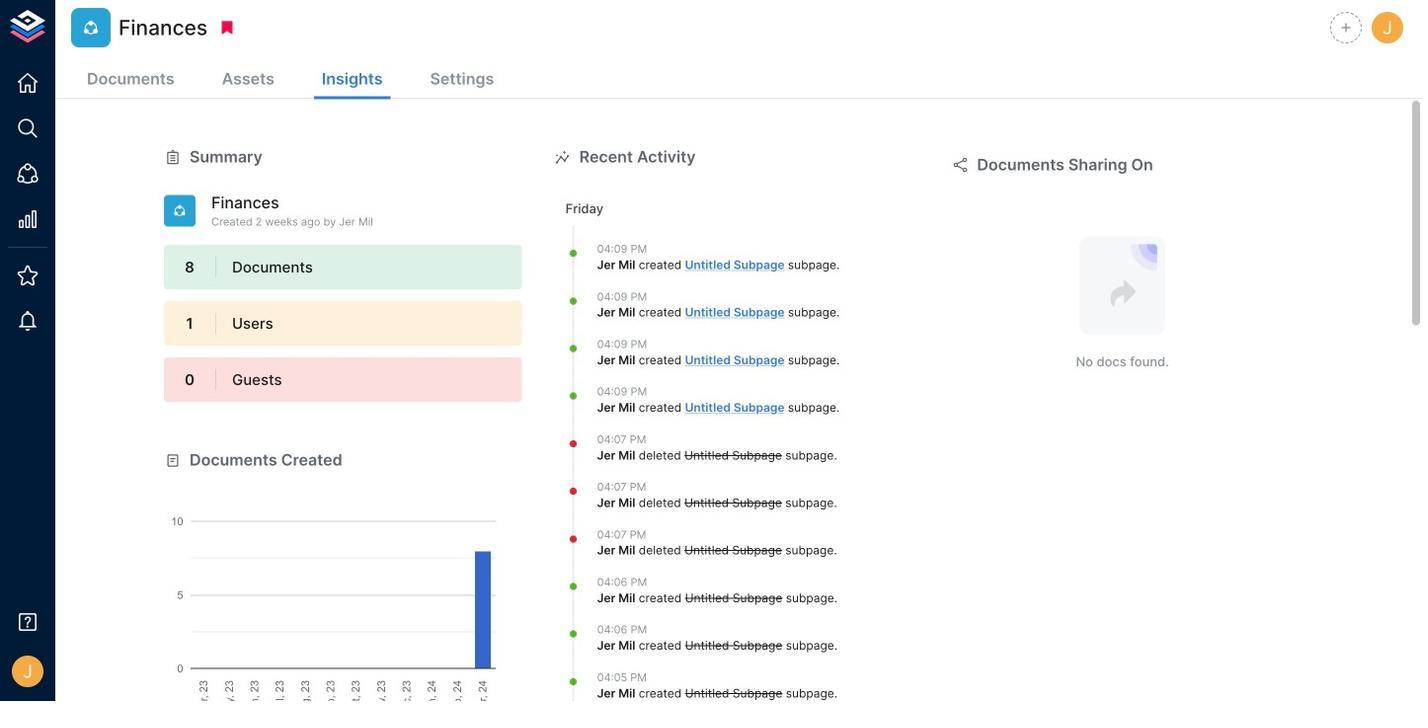 Task type: describe. For each thing, give the bounding box(es) containing it.
a chart. image
[[164, 472, 523, 702]]



Task type: vqa. For each thing, say whether or not it's contained in the screenshot.
Remove Bookmark icon
yes



Task type: locate. For each thing, give the bounding box(es) containing it.
a chart. element
[[164, 472, 523, 702]]

remove bookmark image
[[218, 19, 236, 37]]



